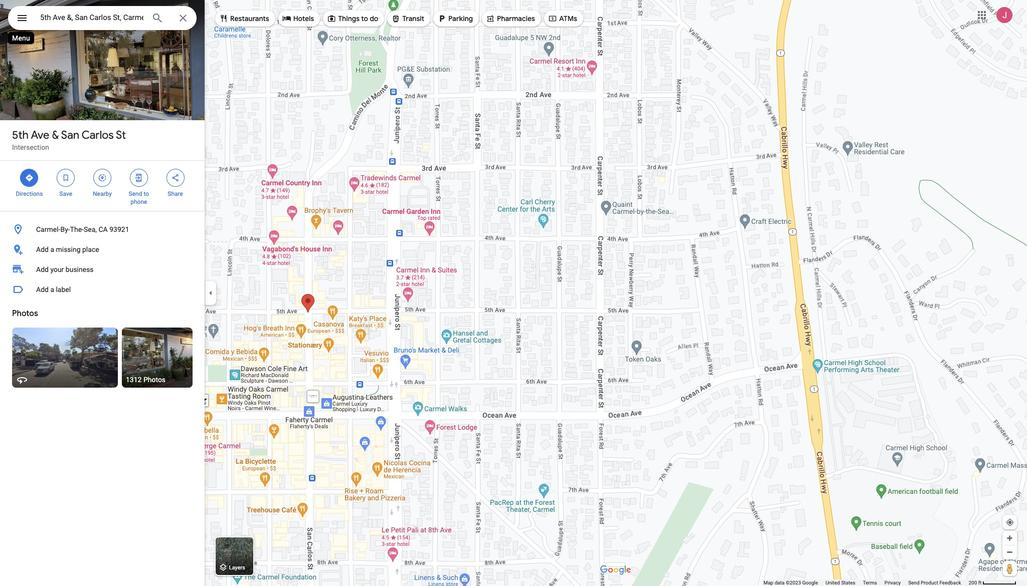 Task type: describe. For each thing, give the bounding box(es) containing it.
1312
[[126, 376, 142, 384]]

intersection
[[12, 143, 49, 151]]

phone
[[131, 199, 147, 206]]


[[282, 13, 291, 24]]

restaurants
[[230, 14, 269, 23]]

5th
[[12, 128, 29, 142]]

by-
[[60, 226, 70, 234]]

1312 photos button
[[122, 328, 193, 388]]

google account: james peterson  
(james.peterson1902@gmail.com) image
[[997, 7, 1013, 23]]

&
[[52, 128, 59, 142]]


[[486, 13, 495, 24]]

place
[[82, 246, 99, 254]]

collapse side panel image
[[205, 288, 216, 299]]

do
[[370, 14, 378, 23]]

93921
[[109, 226, 129, 234]]

zoom in image
[[1006, 535, 1014, 543]]

parking
[[448, 14, 473, 23]]

product
[[921, 581, 938, 586]]

add a label
[[36, 286, 71, 294]]

5th ave & san carlos st intersection
[[12, 128, 126, 151]]

sea,
[[84, 226, 97, 234]]

nearby
[[93, 191, 112, 198]]

 restaurants
[[219, 13, 269, 24]]

add for add a missing place
[[36, 246, 49, 254]]

directions
[[16, 191, 43, 198]]

ca
[[99, 226, 108, 234]]


[[134, 173, 143, 184]]


[[327, 13, 336, 24]]

carmel-by-the-sea, ca 93921 button
[[0, 220, 205, 240]]

atms
[[559, 14, 577, 23]]

photos inside "button"
[[143, 376, 166, 384]]


[[219, 13, 228, 24]]

send for send product feedback
[[908, 581, 920, 586]]

footer inside google maps element
[[764, 580, 969, 587]]

none field inside 5th ave &, san carlos st, carmel-by-the-sea, ca 93921 field
[[40, 12, 143, 24]]

things
[[338, 14, 360, 23]]

add for add a label
[[36, 286, 49, 294]]

the-
[[70, 226, 84, 234]]

0 horizontal spatial photos
[[12, 309, 38, 319]]

 atms
[[548, 13, 577, 24]]

5th Ave &, San Carlos St, Carmel-By-The-Sea, CA 93921 field
[[8, 6, 197, 30]]


[[98, 173, 107, 184]]

google
[[802, 581, 818, 586]]

terms button
[[863, 580, 877, 587]]


[[171, 173, 180, 184]]

add a missing place
[[36, 246, 99, 254]]

data
[[775, 581, 785, 586]]

 button
[[8, 6, 36, 32]]

map
[[764, 581, 774, 586]]

label
[[56, 286, 71, 294]]

 parking
[[437, 13, 473, 24]]


[[391, 13, 400, 24]]

ave
[[31, 128, 49, 142]]

add your business
[[36, 266, 94, 274]]


[[437, 13, 446, 24]]

hotels
[[293, 14, 314, 23]]

map data ©2023 google
[[764, 581, 818, 586]]



Task type: vqa. For each thing, say whether or not it's contained in the screenshot.
"suggest an edit on 215 e ash st" on the left of page
no



Task type: locate. For each thing, give the bounding box(es) containing it.
 things to do
[[327, 13, 378, 24]]

send to phone
[[129, 191, 149, 206]]

1 vertical spatial a
[[50, 286, 54, 294]]

privacy
[[885, 581, 901, 586]]

google maps element
[[0, 0, 1027, 587]]

actions for 5th ave & san carlos st region
[[0, 161, 205, 211]]

send left product
[[908, 581, 920, 586]]

0 vertical spatial to
[[361, 14, 368, 23]]

0 vertical spatial a
[[50, 246, 54, 254]]

photos down add a label
[[12, 309, 38, 319]]

send product feedback
[[908, 581, 961, 586]]

photos
[[12, 309, 38, 319], [143, 376, 166, 384]]

zoom out image
[[1006, 549, 1014, 557]]

200
[[969, 581, 977, 586]]

layers
[[229, 565, 245, 572]]

to
[[361, 14, 368, 23], [144, 191, 149, 198]]

0 vertical spatial send
[[129, 191, 142, 198]]

0 vertical spatial photos
[[12, 309, 38, 319]]

your
[[50, 266, 64, 274]]

1312 photos
[[126, 376, 166, 384]]


[[25, 173, 34, 184]]

send for send to phone
[[129, 191, 142, 198]]


[[548, 13, 557, 24]]

a for missing
[[50, 246, 54, 254]]

feedback
[[940, 581, 961, 586]]

0 horizontal spatial to
[[144, 191, 149, 198]]

1 vertical spatial to
[[144, 191, 149, 198]]

send inside button
[[908, 581, 920, 586]]

 transit
[[391, 13, 424, 24]]

carlos
[[82, 128, 114, 142]]

add for add your business
[[36, 266, 49, 274]]

pharmacies
[[497, 14, 535, 23]]

business
[[66, 266, 94, 274]]

photos right 1312
[[143, 376, 166, 384]]

None field
[[40, 12, 143, 24]]

footer containing map data ©2023 google
[[764, 580, 969, 587]]

 search field
[[8, 6, 197, 32]]

privacy button
[[885, 580, 901, 587]]

united states
[[826, 581, 856, 586]]

a for label
[[50, 286, 54, 294]]

©2023
[[786, 581, 801, 586]]

add a label button
[[0, 280, 205, 300]]

add left label
[[36, 286, 49, 294]]

send inside send to phone
[[129, 191, 142, 198]]


[[61, 173, 70, 184]]

a left label
[[50, 286, 54, 294]]

2 add from the top
[[36, 266, 49, 274]]


[[16, 11, 28, 25]]

 hotels
[[282, 13, 314, 24]]

1 horizontal spatial send
[[908, 581, 920, 586]]

1 horizontal spatial photos
[[143, 376, 166, 384]]

a left missing on the top left of page
[[50, 246, 54, 254]]

carmel-by-the-sea, ca 93921
[[36, 226, 129, 234]]

carmel-
[[36, 226, 60, 234]]

add down carmel-
[[36, 246, 49, 254]]

1 vertical spatial send
[[908, 581, 920, 586]]

states
[[841, 581, 856, 586]]

footer
[[764, 580, 969, 587]]

transit
[[402, 14, 424, 23]]

save
[[59, 191, 72, 198]]

to left do
[[361, 14, 368, 23]]

san
[[61, 128, 79, 142]]

send product feedback button
[[908, 580, 961, 587]]

share
[[168, 191, 183, 198]]

0 horizontal spatial send
[[129, 191, 142, 198]]

1 add from the top
[[36, 246, 49, 254]]

0 vertical spatial add
[[36, 246, 49, 254]]

united states button
[[826, 580, 856, 587]]

1 horizontal spatial to
[[361, 14, 368, 23]]

 pharmacies
[[486, 13, 535, 24]]

200 ft button
[[969, 581, 1017, 586]]

1 a from the top
[[50, 246, 54, 254]]

2 vertical spatial add
[[36, 286, 49, 294]]

5th ave & san carlos st main content
[[0, 0, 205, 587]]

terms
[[863, 581, 877, 586]]

ft
[[978, 581, 982, 586]]

st
[[116, 128, 126, 142]]

united
[[826, 581, 840, 586]]

to inside  things to do
[[361, 14, 368, 23]]

add a missing place button
[[0, 240, 205, 260]]

show street view coverage image
[[1003, 562, 1017, 577]]

1 vertical spatial photos
[[143, 376, 166, 384]]

missing
[[56, 246, 81, 254]]

1 vertical spatial add
[[36, 266, 49, 274]]

add your business link
[[0, 260, 205, 280]]

to up phone
[[144, 191, 149, 198]]

3 add from the top
[[36, 286, 49, 294]]

send up phone
[[129, 191, 142, 198]]

a
[[50, 246, 54, 254], [50, 286, 54, 294]]

200 ft
[[969, 581, 982, 586]]

to inside send to phone
[[144, 191, 149, 198]]

2 a from the top
[[50, 286, 54, 294]]

show your location image
[[1006, 519, 1015, 528]]

send
[[129, 191, 142, 198], [908, 581, 920, 586]]

add left "your" on the top
[[36, 266, 49, 274]]

add
[[36, 246, 49, 254], [36, 266, 49, 274], [36, 286, 49, 294]]



